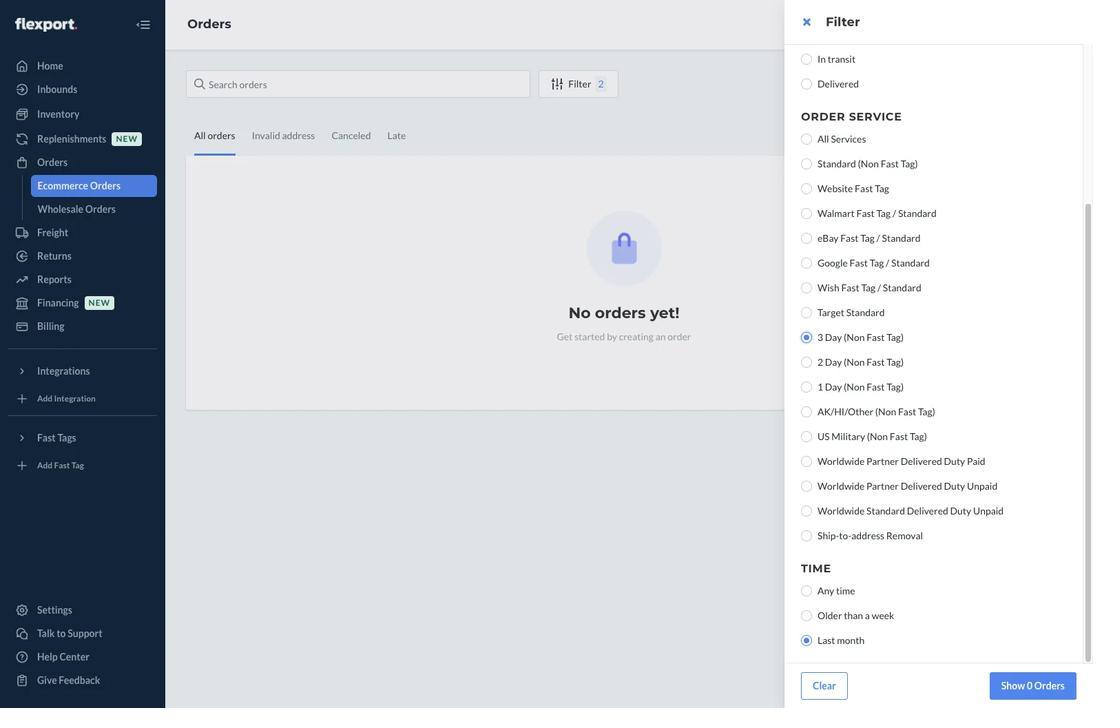 Task type: describe. For each thing, give the bounding box(es) containing it.
target standard
[[818, 307, 885, 318]]

fast up worldwide partner delivered duty paid
[[890, 431, 908, 442]]

website fast tag
[[818, 183, 889, 194]]

(non up website fast tag
[[858, 158, 879, 169]]

standard up ebay fast tag / standard
[[898, 207, 937, 219]]

delivered for worldwide partner delivered duty unpaid
[[901, 480, 942, 492]]

service
[[849, 110, 902, 123]]

order service
[[801, 110, 902, 123]]

google
[[818, 257, 848, 269]]

/ for walmart
[[893, 207, 897, 219]]

fast up website fast tag
[[881, 158, 899, 169]]

0
[[1027, 680, 1033, 692]]

any time
[[818, 585, 855, 597]]

fast up us military (non fast tag) at the bottom right of the page
[[898, 406, 917, 418]]

2
[[818, 356, 823, 368]]

duty for worldwide partner delivered duty unpaid
[[944, 480, 965, 492]]

fast up 2 day (non fast tag)
[[867, 331, 885, 343]]

fast right google
[[850, 257, 868, 269]]

show 0 orders
[[1002, 680, 1065, 692]]

worldwide partner delivered duty paid
[[818, 455, 986, 467]]

worldwide for worldwide standard delivered duty unpaid
[[818, 505, 865, 517]]

removal
[[887, 530, 923, 542]]

tag for wish
[[862, 282, 876, 294]]

tag for ebay
[[861, 232, 875, 244]]

google fast tag / standard
[[818, 257, 930, 269]]

standard up ship-to-address removal
[[867, 505, 905, 517]]

delivered for worldwide standard delivered duty unpaid
[[907, 505, 949, 517]]

(non up us military (non fast tag) at the bottom right of the page
[[876, 406, 897, 418]]

wish
[[818, 282, 840, 294]]

standard (non fast tag)
[[818, 158, 918, 169]]

any
[[818, 585, 835, 597]]

us
[[818, 431, 830, 442]]

fast up ebay fast tag / standard
[[857, 207, 875, 219]]

fast up ak/hi/other (non fast tag)
[[867, 381, 885, 393]]

in
[[818, 53, 826, 65]]

order
[[801, 110, 846, 123]]

close image
[[803, 17, 811, 28]]

partner for worldwide partner delivered duty unpaid
[[867, 480, 899, 492]]

fast right ebay
[[841, 232, 859, 244]]

week
[[872, 610, 895, 621]]

military
[[832, 431, 865, 442]]

a
[[865, 610, 870, 621]]

standard up wish fast tag / standard
[[892, 257, 930, 269]]

delivered for worldwide partner delivered duty paid
[[901, 455, 942, 467]]

2 day (non fast tag)
[[818, 356, 904, 368]]

day for 2
[[825, 356, 842, 368]]

ship-
[[818, 530, 839, 542]]

day for 1
[[825, 381, 842, 393]]

older than a week
[[818, 610, 895, 621]]

tag) for 2 day (non fast tag)
[[887, 356, 904, 368]]

than
[[844, 610, 863, 621]]

day for 3
[[825, 331, 842, 343]]

ebay fast tag / standard
[[818, 232, 921, 244]]

us military (non fast tag)
[[818, 431, 927, 442]]

(non for 2
[[844, 356, 865, 368]]

tag for google
[[870, 257, 884, 269]]

clear button
[[801, 672, 848, 700]]



Task type: locate. For each thing, give the bounding box(es) containing it.
2 vertical spatial day
[[825, 381, 842, 393]]

(non down target standard
[[844, 331, 865, 343]]

None radio
[[801, 54, 812, 65], [801, 134, 812, 145], [801, 183, 812, 194], [801, 208, 812, 219], [801, 258, 812, 269], [801, 282, 812, 294], [801, 332, 812, 343], [801, 382, 812, 393], [801, 407, 812, 418], [801, 431, 812, 442], [801, 456, 812, 467], [801, 481, 812, 492], [801, 531, 812, 542], [801, 586, 812, 597], [801, 610, 812, 621], [801, 54, 812, 65], [801, 134, 812, 145], [801, 183, 812, 194], [801, 208, 812, 219], [801, 258, 812, 269], [801, 282, 812, 294], [801, 332, 812, 343], [801, 382, 812, 393], [801, 407, 812, 418], [801, 431, 812, 442], [801, 456, 812, 467], [801, 481, 812, 492], [801, 531, 812, 542], [801, 586, 812, 597], [801, 610, 812, 621]]

fast right wish on the right of the page
[[842, 282, 860, 294]]

worldwide standard delivered duty unpaid
[[818, 505, 1004, 517]]

worldwide for worldwide partner delivered duty paid
[[818, 455, 865, 467]]

ak/hi/other
[[818, 406, 874, 418]]

last
[[818, 635, 835, 646]]

2 day from the top
[[825, 356, 842, 368]]

filter
[[826, 14, 860, 30]]

3 day (non fast tag)
[[818, 331, 904, 343]]

address
[[852, 530, 885, 542]]

orders
[[1035, 680, 1065, 692]]

1 day from the top
[[825, 331, 842, 343]]

worldwide
[[818, 455, 865, 467], [818, 480, 865, 492], [818, 505, 865, 517]]

unpaid for worldwide standard delivered duty unpaid
[[974, 505, 1004, 517]]

0 vertical spatial worldwide
[[818, 455, 865, 467]]

(non for 1
[[844, 381, 865, 393]]

ship-to-address removal
[[818, 530, 923, 542]]

show
[[1002, 680, 1025, 692]]

/ down google fast tag / standard
[[878, 282, 881, 294]]

tag down google fast tag / standard
[[862, 282, 876, 294]]

1 partner from the top
[[867, 455, 899, 467]]

standard up website
[[818, 158, 856, 169]]

transit
[[828, 53, 856, 65]]

(non for us
[[867, 431, 888, 442]]

delivered
[[818, 78, 859, 90], [901, 455, 942, 467], [901, 480, 942, 492], [907, 505, 949, 517]]

tag) for 3 day (non fast tag)
[[887, 331, 904, 343]]

1 vertical spatial unpaid
[[974, 505, 1004, 517]]

worldwide partner delivered duty unpaid
[[818, 480, 998, 492]]

all
[[818, 133, 829, 145]]

in transit
[[818, 53, 856, 65]]

fast down 3 day (non fast tag)
[[867, 356, 885, 368]]

website
[[818, 183, 853, 194]]

(non down 3 day (non fast tag)
[[844, 356, 865, 368]]

unpaid
[[967, 480, 998, 492], [974, 505, 1004, 517]]

(non down ak/hi/other (non fast tag)
[[867, 431, 888, 442]]

0 vertical spatial unpaid
[[967, 480, 998, 492]]

duty up worldwide standard delivered duty unpaid
[[944, 480, 965, 492]]

delivered up worldwide standard delivered duty unpaid
[[901, 480, 942, 492]]

duty
[[944, 455, 965, 467], [944, 480, 965, 492], [950, 505, 972, 517]]

/ up wish fast tag / standard
[[886, 257, 890, 269]]

3 day from the top
[[825, 381, 842, 393]]

walmart fast tag / standard
[[818, 207, 937, 219]]

day right the "1"
[[825, 381, 842, 393]]

2 vertical spatial duty
[[950, 505, 972, 517]]

duty for worldwide standard delivered duty unpaid
[[950, 505, 972, 517]]

1 vertical spatial partner
[[867, 480, 899, 492]]

tag)
[[901, 158, 918, 169], [887, 331, 904, 343], [887, 356, 904, 368], [887, 381, 904, 393], [918, 406, 936, 418], [910, 431, 927, 442]]

2 partner from the top
[[867, 480, 899, 492]]

partner for worldwide partner delivered duty paid
[[867, 455, 899, 467]]

last month
[[818, 635, 865, 646]]

time
[[836, 585, 855, 597]]

3
[[818, 331, 823, 343]]

0 vertical spatial day
[[825, 331, 842, 343]]

month
[[837, 635, 865, 646]]

delivered down worldwide partner delivered duty unpaid
[[907, 505, 949, 517]]

0 vertical spatial duty
[[944, 455, 965, 467]]

/ for ebay
[[877, 232, 880, 244]]

unpaid for worldwide partner delivered duty unpaid
[[967, 480, 998, 492]]

all services
[[818, 133, 866, 145]]

/ down walmart fast tag / standard
[[877, 232, 880, 244]]

2 worldwide from the top
[[818, 480, 865, 492]]

(non for 3
[[844, 331, 865, 343]]

/ up ebay fast tag / standard
[[893, 207, 897, 219]]

duty left paid
[[944, 455, 965, 467]]

to-
[[839, 530, 852, 542]]

0 vertical spatial partner
[[867, 455, 899, 467]]

tag up ebay fast tag / standard
[[877, 207, 891, 219]]

tag for walmart
[[877, 207, 891, 219]]

delivered down in transit
[[818, 78, 859, 90]]

standard
[[818, 158, 856, 169], [898, 207, 937, 219], [882, 232, 921, 244], [892, 257, 930, 269], [883, 282, 922, 294], [847, 307, 885, 318], [867, 505, 905, 517]]

tag up wish fast tag / standard
[[870, 257, 884, 269]]

tag for website
[[875, 183, 889, 194]]

standard down walmart fast tag / standard
[[882, 232, 921, 244]]

partner down worldwide partner delivered duty paid
[[867, 480, 899, 492]]

(non
[[858, 158, 879, 169], [844, 331, 865, 343], [844, 356, 865, 368], [844, 381, 865, 393], [876, 406, 897, 418], [867, 431, 888, 442]]

3 worldwide from the top
[[818, 505, 865, 517]]

clear
[[813, 680, 836, 692]]

/ for wish
[[878, 282, 881, 294]]

day right 3
[[825, 331, 842, 343]]

2 vertical spatial worldwide
[[818, 505, 865, 517]]

day
[[825, 331, 842, 343], [825, 356, 842, 368], [825, 381, 842, 393]]

partner
[[867, 455, 899, 467], [867, 480, 899, 492]]

ebay
[[818, 232, 839, 244]]

target
[[818, 307, 845, 318]]

standard down wish fast tag / standard
[[847, 307, 885, 318]]

walmart
[[818, 207, 855, 219]]

duty for worldwide partner delivered duty paid
[[944, 455, 965, 467]]

None radio
[[801, 79, 812, 90], [801, 158, 812, 169], [801, 233, 812, 244], [801, 307, 812, 318], [801, 357, 812, 368], [801, 506, 812, 517], [801, 635, 812, 646], [801, 79, 812, 90], [801, 158, 812, 169], [801, 233, 812, 244], [801, 307, 812, 318], [801, 357, 812, 368], [801, 506, 812, 517], [801, 635, 812, 646]]

tag) for 1 day (non fast tag)
[[887, 381, 904, 393]]

paid
[[967, 455, 986, 467]]

duty down paid
[[950, 505, 972, 517]]

services
[[831, 133, 866, 145]]

time
[[801, 562, 832, 575]]

fast
[[881, 158, 899, 169], [855, 183, 873, 194], [857, 207, 875, 219], [841, 232, 859, 244], [850, 257, 868, 269], [842, 282, 860, 294], [867, 331, 885, 343], [867, 356, 885, 368], [867, 381, 885, 393], [898, 406, 917, 418], [890, 431, 908, 442]]

tag) for us military (non fast tag)
[[910, 431, 927, 442]]

1
[[818, 381, 823, 393]]

delivered up worldwide partner delivered duty unpaid
[[901, 455, 942, 467]]

standard down google fast tag / standard
[[883, 282, 922, 294]]

1 vertical spatial worldwide
[[818, 480, 865, 492]]

show 0 orders button
[[990, 672, 1077, 700]]

tag up google fast tag / standard
[[861, 232, 875, 244]]

tag up walmart fast tag / standard
[[875, 183, 889, 194]]

tag
[[875, 183, 889, 194], [877, 207, 891, 219], [861, 232, 875, 244], [870, 257, 884, 269], [862, 282, 876, 294]]

partner down us military (non fast tag) at the bottom right of the page
[[867, 455, 899, 467]]

1 day (non fast tag)
[[818, 381, 904, 393]]

older
[[818, 610, 842, 621]]

1 worldwide from the top
[[818, 455, 865, 467]]

(non down 2 day (non fast tag)
[[844, 381, 865, 393]]

1 vertical spatial day
[[825, 356, 842, 368]]

ak/hi/other (non fast tag)
[[818, 406, 936, 418]]

day right 2
[[825, 356, 842, 368]]

/ for google
[[886, 257, 890, 269]]

wish fast tag / standard
[[818, 282, 922, 294]]

/
[[893, 207, 897, 219], [877, 232, 880, 244], [886, 257, 890, 269], [878, 282, 881, 294]]

1 vertical spatial duty
[[944, 480, 965, 492]]

worldwide for worldwide partner delivered duty unpaid
[[818, 480, 865, 492]]

fast down "standard (non fast tag)"
[[855, 183, 873, 194]]



Task type: vqa. For each thing, say whether or not it's contained in the screenshot.
WORLDWIDE to the bottom
yes



